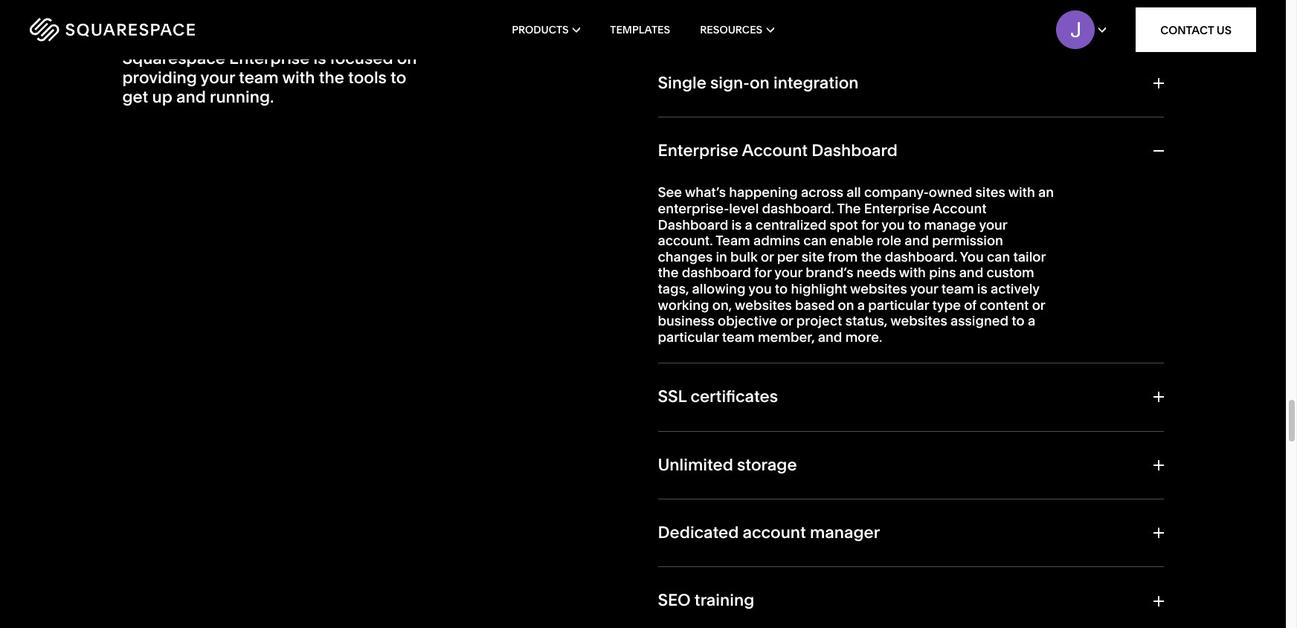Task type: describe. For each thing, give the bounding box(es) containing it.
objective
[[718, 312, 777, 330]]

0 vertical spatial for
[[861, 216, 879, 233]]

0 horizontal spatial particular
[[658, 329, 719, 346]]

enterprise inside see what's happening across all company-owned sites with an enterprise-level dashboard. the enterprise account dashboard is a centralized spot for you to manage your account. team admins can enable role and permission changes in bulk or per site from the dashboard. you can tailor the dashboard for your brand's needs with pins and custom tags, allowing you to highlight websites your team is actively working on, websites based on a particular type of content or business objective or project status, websites assigned to a particular team member, and more.
[[864, 200, 930, 217]]

focused
[[330, 48, 393, 68]]

per
[[777, 248, 798, 265]]

the inside squarespace enterprise is focused on providing your team with the tools to get up and running.
[[319, 68, 344, 88]]

squarespace
[[122, 48, 225, 68]]

account.
[[658, 232, 713, 249]]

assigned
[[951, 312, 1009, 330]]

member,
[[758, 329, 815, 346]]

spot
[[830, 216, 858, 233]]

1 vertical spatial is
[[731, 216, 742, 233]]

contact us link
[[1136, 7, 1256, 52]]

and right role
[[905, 232, 929, 249]]

more.
[[845, 329, 882, 346]]

running.
[[210, 87, 274, 107]]

owned
[[929, 184, 972, 201]]

sign-
[[710, 73, 750, 93]]

and right "pins"
[[959, 264, 983, 281]]

see what's happening across all company-owned sites with an enterprise-level dashboard. the enterprise account dashboard is a centralized spot for you to manage your account. team admins can enable role and permission changes in bulk or per site from the dashboard. you can tailor the dashboard for your brand's needs with pins and custom tags, allowing you to highlight websites your team is actively working on, websites based on a particular type of content or business objective or project status, websites assigned to a particular team member, and more.
[[658, 184, 1054, 346]]

1 horizontal spatial dashboard
[[812, 141, 898, 161]]

training
[[695, 591, 754, 611]]

1 horizontal spatial on
[[750, 73, 770, 93]]

dedicated
[[658, 523, 739, 543]]

highlight
[[791, 280, 847, 297]]

storage
[[737, 455, 797, 475]]

with for team
[[282, 68, 315, 88]]

seo
[[658, 591, 691, 611]]

us
[[1217, 23, 1232, 37]]

2 horizontal spatial or
[[1032, 296, 1045, 313]]

products
[[512, 23, 569, 36]]

level
[[729, 200, 759, 217]]

from
[[828, 248, 858, 265]]

type
[[932, 296, 961, 313]]

websites up member,
[[735, 296, 792, 313]]

tailor
[[1013, 248, 1046, 265]]

to down per
[[775, 280, 788, 297]]

seo training
[[658, 591, 754, 611]]

1 horizontal spatial can
[[987, 248, 1010, 265]]

permission
[[932, 232, 1003, 249]]

1 horizontal spatial you
[[881, 216, 905, 233]]

brand's
[[806, 264, 853, 281]]

to right role
[[908, 216, 921, 233]]

unlimited
[[658, 455, 733, 475]]

0 vertical spatial account
[[742, 141, 808, 161]]

enable
[[830, 232, 874, 249]]

bulk
[[730, 248, 758, 265]]

centralized
[[756, 216, 827, 233]]

content
[[980, 296, 1029, 313]]

1 vertical spatial team
[[941, 280, 974, 297]]

sites
[[975, 184, 1005, 201]]

resources
[[700, 23, 762, 36]]

1 horizontal spatial with
[[899, 264, 926, 281]]

contact us
[[1160, 23, 1232, 37]]

2 horizontal spatial a
[[1028, 312, 1035, 330]]

squarespace enterprise is focused on providing your team with the tools to get up and running.
[[122, 48, 417, 107]]

0 horizontal spatial you
[[748, 280, 772, 297]]

business
[[658, 312, 715, 330]]

is inside squarespace enterprise is focused on providing your team with the tools to get up and running.
[[313, 48, 326, 68]]

what's
[[685, 184, 726, 201]]

1 vertical spatial for
[[754, 264, 772, 281]]

manager
[[810, 523, 880, 543]]

0 horizontal spatial or
[[761, 248, 774, 265]]

1 vertical spatial enterprise
[[658, 141, 738, 161]]

changes
[[658, 248, 713, 265]]

ssl certificates
[[658, 387, 778, 407]]

providing
[[122, 68, 197, 88]]

manage
[[924, 216, 976, 233]]

2 horizontal spatial the
[[861, 248, 882, 265]]

working
[[658, 296, 709, 313]]

single
[[658, 73, 706, 93]]

the
[[837, 200, 861, 217]]

custom
[[987, 264, 1034, 281]]

with for sites
[[1008, 184, 1035, 201]]

role
[[877, 232, 902, 249]]

squarespace logo link
[[30, 18, 275, 42]]



Task type: locate. For each thing, give the bounding box(es) containing it.
to
[[391, 68, 406, 88], [908, 216, 921, 233], [775, 280, 788, 297], [1012, 312, 1025, 330]]

enterprise inside squarespace enterprise is focused on providing your team with the tools to get up and running.
[[229, 48, 310, 68]]

the left tools
[[319, 68, 344, 88]]

single sign-on integration
[[658, 73, 859, 93]]

1 horizontal spatial a
[[857, 296, 865, 313]]

team inside squarespace enterprise is focused on providing your team with the tools to get up and running.
[[239, 68, 279, 88]]

contact
[[1160, 23, 1214, 37]]

team
[[239, 68, 279, 88], [941, 280, 974, 297], [722, 329, 755, 346]]

is left focused
[[313, 48, 326, 68]]

with left an
[[1008, 184, 1035, 201]]

your
[[200, 68, 235, 88], [979, 216, 1007, 233], [774, 264, 803, 281], [910, 280, 938, 297]]

0 horizontal spatial account
[[742, 141, 808, 161]]

project
[[796, 312, 842, 330]]

2 vertical spatial enterprise
[[864, 200, 930, 217]]

for
[[861, 216, 879, 233], [754, 264, 772, 281]]

2 horizontal spatial team
[[941, 280, 974, 297]]

account inside see what's happening across all company-owned sites with an enterprise-level dashboard. the enterprise account dashboard is a centralized spot for you to manage your account. team admins can enable role and permission changes in bulk or per site from the dashboard. you can tailor the dashboard for your brand's needs with pins and custom tags, allowing you to highlight websites your team is actively working on, websites based on a particular type of content or business objective or project status, websites assigned to a particular team member, and more.
[[933, 200, 987, 217]]

a down actively
[[1028, 312, 1035, 330]]

enterprise up the what's at the right top of page
[[658, 141, 738, 161]]

your down the sites
[[979, 216, 1007, 233]]

a up the more.
[[857, 296, 865, 313]]

1 vertical spatial dashboard
[[658, 216, 728, 233]]

2 vertical spatial on
[[838, 296, 854, 313]]

a
[[745, 216, 752, 233], [857, 296, 865, 313], [1028, 312, 1035, 330]]

with
[[282, 68, 315, 88], [1008, 184, 1035, 201], [899, 264, 926, 281]]

0 vertical spatial is
[[313, 48, 326, 68]]

team
[[716, 232, 750, 249]]

templates
[[610, 23, 670, 36]]

and left the more.
[[818, 329, 842, 346]]

unlimited storage
[[658, 455, 797, 475]]

1 vertical spatial with
[[1008, 184, 1035, 201]]

0 horizontal spatial team
[[239, 68, 279, 88]]

your right providing
[[200, 68, 235, 88]]

dashboard
[[682, 264, 751, 281]]

2 horizontal spatial on
[[838, 296, 854, 313]]

ssl
[[658, 387, 687, 407]]

admins
[[753, 232, 800, 249]]

1 vertical spatial account
[[933, 200, 987, 217]]

account
[[743, 523, 806, 543]]

resources button
[[700, 0, 774, 59]]

company-
[[864, 184, 929, 201]]

0 horizontal spatial for
[[754, 264, 772, 281]]

2 horizontal spatial enterprise
[[864, 200, 930, 217]]

happening
[[729, 184, 798, 201]]

1 horizontal spatial particular
[[868, 296, 929, 313]]

site
[[802, 248, 825, 265]]

particular down needs
[[868, 296, 929, 313]]

websites right status,
[[890, 312, 947, 330]]

0 horizontal spatial can
[[803, 232, 827, 249]]

is right of
[[977, 280, 987, 297]]

up
[[152, 87, 172, 107]]

1 vertical spatial on
[[750, 73, 770, 93]]

of
[[964, 296, 977, 313]]

or left based
[[780, 312, 793, 330]]

you
[[881, 216, 905, 233], [748, 280, 772, 297]]

needs
[[857, 264, 896, 281]]

you
[[960, 248, 984, 265]]

1 vertical spatial particular
[[658, 329, 719, 346]]

1 horizontal spatial enterprise
[[658, 141, 738, 161]]

is
[[313, 48, 326, 68], [731, 216, 742, 233], [977, 280, 987, 297]]

or left per
[[761, 248, 774, 265]]

1 vertical spatial you
[[748, 280, 772, 297]]

1 horizontal spatial is
[[731, 216, 742, 233]]

and
[[176, 87, 206, 107], [905, 232, 929, 249], [959, 264, 983, 281], [818, 329, 842, 346]]

1 horizontal spatial or
[[780, 312, 793, 330]]

enterprise up role
[[864, 200, 930, 217]]

0 horizontal spatial with
[[282, 68, 315, 88]]

dashboard inside see what's happening across all company-owned sites with an enterprise-level dashboard. the enterprise account dashboard is a centralized spot for you to manage your account. team admins can enable role and permission changes in bulk or per site from the dashboard. you can tailor the dashboard for your brand's needs with pins and custom tags, allowing you to highlight websites your team is actively working on, websites based on a particular type of content or business objective or project status, websites assigned to a particular team member, and more.
[[658, 216, 728, 233]]

the
[[319, 68, 344, 88], [861, 248, 882, 265], [658, 264, 679, 281]]

dashboard. down manage in the right of the page
[[885, 248, 957, 265]]

2 horizontal spatial with
[[1008, 184, 1035, 201]]

across
[[801, 184, 843, 201]]

tools
[[348, 68, 387, 88]]

status,
[[845, 312, 887, 330]]

0 vertical spatial particular
[[868, 296, 929, 313]]

2 vertical spatial with
[[899, 264, 926, 281]]

0 horizontal spatial dashboard.
[[762, 200, 834, 217]]

for left per
[[754, 264, 772, 281]]

can
[[803, 232, 827, 249], [987, 248, 1010, 265]]

squarespace logo image
[[30, 18, 195, 42]]

the right from
[[861, 248, 882, 265]]

2 vertical spatial team
[[722, 329, 755, 346]]

the up 'working'
[[658, 264, 679, 281]]

websites up status,
[[850, 280, 907, 297]]

allowing
[[692, 280, 746, 297]]

or right "content"
[[1032, 296, 1045, 313]]

integration
[[773, 73, 859, 93]]

0 vertical spatial team
[[239, 68, 279, 88]]

1 horizontal spatial team
[[722, 329, 755, 346]]

an
[[1038, 184, 1054, 201]]

enterprise up 'running.' at the left of the page
[[229, 48, 310, 68]]

particular
[[868, 296, 929, 313], [658, 329, 719, 346]]

dashboard up all
[[812, 141, 898, 161]]

2 horizontal spatial is
[[977, 280, 987, 297]]

dashboard
[[812, 141, 898, 161], [658, 216, 728, 233]]

pins
[[929, 264, 956, 281]]

on left integration
[[750, 73, 770, 93]]

on
[[397, 48, 417, 68], [750, 73, 770, 93], [838, 296, 854, 313]]

in
[[716, 248, 727, 265]]

to right tools
[[391, 68, 406, 88]]

0 vertical spatial dashboard.
[[762, 200, 834, 217]]

for right spot
[[861, 216, 879, 233]]

with left "pins"
[[899, 264, 926, 281]]

can right the you
[[987, 248, 1010, 265]]

account up 'permission'
[[933, 200, 987, 217]]

dashboard up changes
[[658, 216, 728, 233]]

tags,
[[658, 280, 689, 297]]

to inside squarespace enterprise is focused on providing your team with the tools to get up and running.
[[391, 68, 406, 88]]

and inside squarespace enterprise is focused on providing your team with the tools to get up and running.
[[176, 87, 206, 107]]

templates link
[[610, 0, 670, 59]]

on inside see what's happening across all company-owned sites with an enterprise-level dashboard. the enterprise account dashboard is a centralized spot for you to manage your account. team admins can enable role and permission changes in bulk or per site from the dashboard. you can tailor the dashboard for your brand's needs with pins and custom tags, allowing you to highlight websites your team is actively working on, websites based on a particular type of content or business objective or project status, websites assigned to a particular team member, and more.
[[838, 296, 854, 313]]

0 horizontal spatial dashboard
[[658, 216, 728, 233]]

websites
[[850, 280, 907, 297], [735, 296, 792, 313], [890, 312, 947, 330]]

products button
[[512, 0, 580, 59]]

0 vertical spatial on
[[397, 48, 417, 68]]

all
[[847, 184, 861, 201]]

1 horizontal spatial for
[[861, 216, 879, 233]]

certificates
[[690, 387, 778, 407]]

account
[[742, 141, 808, 161], [933, 200, 987, 217]]

0 horizontal spatial the
[[319, 68, 344, 88]]

with right 'running.' at the left of the page
[[282, 68, 315, 88]]

you up objective
[[748, 280, 772, 297]]

or
[[761, 248, 774, 265], [1032, 296, 1045, 313], [780, 312, 793, 330]]

0 horizontal spatial enterprise
[[229, 48, 310, 68]]

get
[[122, 87, 148, 107]]

1 horizontal spatial dashboard.
[[885, 248, 957, 265]]

1 horizontal spatial account
[[933, 200, 987, 217]]

with inside squarespace enterprise is focused on providing your team with the tools to get up and running.
[[282, 68, 315, 88]]

your down admins
[[774, 264, 803, 281]]

and right up on the top of the page
[[176, 87, 206, 107]]

dashboard. up admins
[[762, 200, 834, 217]]

account up happening
[[742, 141, 808, 161]]

on right based
[[838, 296, 854, 313]]

you down the company-
[[881, 216, 905, 233]]

on,
[[712, 296, 732, 313]]

enterprise
[[229, 48, 310, 68], [658, 141, 738, 161], [864, 200, 930, 217]]

0 vertical spatial enterprise
[[229, 48, 310, 68]]

your inside squarespace enterprise is focused on providing your team with the tools to get up and running.
[[200, 68, 235, 88]]

a left admins
[[745, 216, 752, 233]]

1 horizontal spatial the
[[658, 264, 679, 281]]

0 vertical spatial with
[[282, 68, 315, 88]]

see
[[658, 184, 682, 201]]

0 horizontal spatial a
[[745, 216, 752, 233]]

on inside squarespace enterprise is focused on providing your team with the tools to get up and running.
[[397, 48, 417, 68]]

actively
[[991, 280, 1039, 297]]

based
[[795, 296, 835, 313]]

2 vertical spatial is
[[977, 280, 987, 297]]

particular down 'working'
[[658, 329, 719, 346]]

0 vertical spatial you
[[881, 216, 905, 233]]

to down actively
[[1012, 312, 1025, 330]]

enterprise account dashboard
[[658, 141, 898, 161]]

0 vertical spatial dashboard
[[812, 141, 898, 161]]

dedicated account manager
[[658, 523, 880, 543]]

on right tools
[[397, 48, 417, 68]]

can right per
[[803, 232, 827, 249]]

1 vertical spatial dashboard.
[[885, 248, 957, 265]]

your left of
[[910, 280, 938, 297]]

0 horizontal spatial on
[[397, 48, 417, 68]]

is up bulk
[[731, 216, 742, 233]]

enterprise-
[[658, 200, 729, 217]]

dashboard.
[[762, 200, 834, 217], [885, 248, 957, 265]]

0 horizontal spatial is
[[313, 48, 326, 68]]



Task type: vqa. For each thing, say whether or not it's contained in the screenshot.
bottom "to"
no



